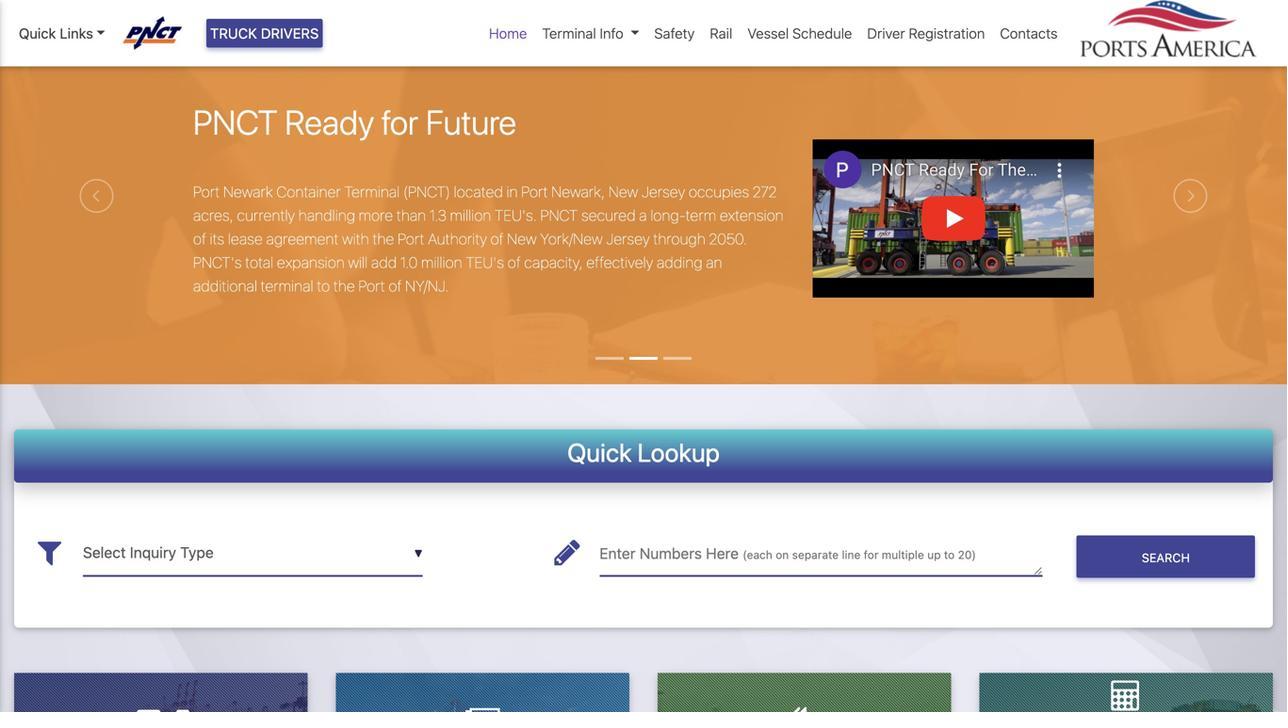 Task type: vqa. For each thing, say whether or not it's contained in the screenshot.
York/New
yes



Task type: locate. For each thing, give the bounding box(es) containing it.
quick
[[19, 25, 56, 41], [568, 437, 632, 468]]

quick left links
[[19, 25, 56, 41]]

adding
[[657, 254, 703, 272]]

terminal left info
[[542, 25, 596, 41]]

for right ready
[[382, 102, 419, 142]]

to right 'up'
[[944, 549, 955, 562]]

0 vertical spatial quick
[[19, 25, 56, 41]]

1 vertical spatial to
[[944, 549, 955, 562]]

york/new
[[540, 230, 603, 248]]

for
[[382, 102, 419, 142], [864, 549, 879, 562]]

the up add
[[373, 230, 394, 248]]

alert
[[0, 0, 1288, 8]]

handling
[[299, 207, 355, 224]]

pnct's
[[193, 254, 242, 272]]

1 vertical spatial quick
[[568, 437, 632, 468]]

jersey up effectively
[[606, 230, 650, 248]]

the down will
[[333, 277, 355, 295]]

new up secured
[[609, 183, 638, 201]]

1 horizontal spatial quick
[[568, 437, 632, 468]]

pnct up the newark
[[193, 102, 278, 142]]

an
[[706, 254, 723, 272]]

terminal info link
[[535, 15, 647, 51]]

newark,
[[552, 183, 605, 201]]

pnct
[[193, 102, 278, 142], [541, 207, 578, 224]]

enter numbers here (each on separate line for multiple up to 20)
[[600, 545, 977, 563]]

secured
[[582, 207, 636, 224]]

million down located
[[450, 207, 491, 224]]

pnct ready for future
[[193, 102, 517, 142]]

0 vertical spatial terminal
[[542, 25, 596, 41]]

its
[[210, 230, 225, 248]]

port
[[193, 183, 220, 201], [521, 183, 548, 201], [398, 230, 425, 248], [359, 277, 385, 295]]

teu's.
[[495, 207, 537, 224]]

more
[[359, 207, 393, 224]]

for inside enter numbers here (each on separate line for multiple up to 20)
[[864, 549, 879, 562]]

authority
[[428, 230, 487, 248]]

1 horizontal spatial terminal
[[542, 25, 596, 41]]

of
[[193, 230, 206, 248], [491, 230, 504, 248], [508, 254, 521, 272], [389, 277, 402, 295]]

0 vertical spatial new
[[609, 183, 638, 201]]

terminal info
[[542, 25, 624, 41]]

0 horizontal spatial to
[[317, 277, 330, 295]]

0 vertical spatial to
[[317, 277, 330, 295]]

(each
[[743, 549, 773, 562]]

None text field
[[83, 530, 423, 577], [600, 530, 1043, 577], [83, 530, 423, 577], [600, 530, 1043, 577]]

vessel schedule
[[748, 25, 853, 41]]

0 horizontal spatial terminal
[[344, 183, 400, 201]]

1 vertical spatial new
[[507, 230, 537, 248]]

new
[[609, 183, 638, 201], [507, 230, 537, 248]]

0 horizontal spatial the
[[333, 277, 355, 295]]

in
[[507, 183, 518, 201]]

driver registration link
[[860, 15, 993, 51]]

the
[[373, 230, 394, 248], [333, 277, 355, 295]]

1 horizontal spatial the
[[373, 230, 394, 248]]

quick left 'lookup'
[[568, 437, 632, 468]]

of down add
[[389, 277, 402, 295]]

on
[[776, 549, 789, 562]]

truck drivers link
[[206, 19, 323, 48]]

of up the teu's
[[491, 230, 504, 248]]

1 vertical spatial pnct
[[541, 207, 578, 224]]

272
[[753, 183, 777, 201]]

numbers
[[640, 545, 702, 563]]

a
[[639, 207, 647, 224]]

1 horizontal spatial new
[[609, 183, 638, 201]]

jersey up the long-
[[642, 183, 686, 201]]

multiple
[[882, 549, 925, 562]]

to down expansion
[[317, 277, 330, 295]]

0 horizontal spatial new
[[507, 230, 537, 248]]

(pnct)
[[403, 183, 451, 201]]

info
[[600, 25, 624, 41]]

1 horizontal spatial pnct
[[541, 207, 578, 224]]

for right line
[[864, 549, 879, 562]]

expansion
[[277, 254, 345, 272]]

0 horizontal spatial quick
[[19, 25, 56, 41]]

vessel
[[748, 25, 789, 41]]

1 horizontal spatial to
[[944, 549, 955, 562]]

add
[[371, 254, 397, 272]]

0 vertical spatial pnct
[[193, 102, 278, 142]]

new down the teu's.
[[507, 230, 537, 248]]

here
[[706, 545, 739, 563]]

0 vertical spatial for
[[382, 102, 419, 142]]

pnct up york/new
[[541, 207, 578, 224]]

port down than
[[398, 230, 425, 248]]

1 vertical spatial terminal
[[344, 183, 400, 201]]

truck
[[210, 25, 257, 41]]

1 vertical spatial for
[[864, 549, 879, 562]]

0 vertical spatial million
[[450, 207, 491, 224]]

0 horizontal spatial pnct
[[193, 102, 278, 142]]

terminal up more
[[344, 183, 400, 201]]

occupies
[[689, 183, 750, 201]]

jersey
[[642, 183, 686, 201], [606, 230, 650, 248]]

terminal
[[542, 25, 596, 41], [344, 183, 400, 201]]

newark
[[223, 183, 273, 201]]

rail link
[[703, 15, 740, 51]]

million up ny/nj.
[[421, 254, 462, 272]]

of left the its
[[193, 230, 206, 248]]

extension
[[720, 207, 784, 224]]

registration
[[909, 25, 985, 41]]

1 horizontal spatial for
[[864, 549, 879, 562]]

search button
[[1077, 536, 1256, 579]]

to
[[317, 277, 330, 295], [944, 549, 955, 562]]

million
[[450, 207, 491, 224], [421, 254, 462, 272]]

future
[[426, 102, 517, 142]]

2050.
[[709, 230, 747, 248]]

acres,
[[193, 207, 234, 224]]

1.0
[[400, 254, 418, 272]]



Task type: describe. For each thing, give the bounding box(es) containing it.
0 vertical spatial the
[[373, 230, 394, 248]]

with
[[342, 230, 369, 248]]

to inside enter numbers here (each on separate line for multiple up to 20)
[[944, 549, 955, 562]]

additional
[[193, 277, 257, 295]]

search
[[1142, 551, 1190, 565]]

terminal inside port newark container terminal (pnct) located in port newark, new jersey occupies 272 acres, currently handling more than 1.3 million teu's.                                 pnct secured a long-term extension of its lease agreement with the port authority of new york/new jersey through 2050. pnct's total expansion will add 1.0 million teu's of capacity,                                 effectively adding an additional terminal to the port of ny/nj.
[[344, 183, 400, 201]]

rail
[[710, 25, 733, 41]]

agreement
[[266, 230, 339, 248]]

of right the teu's
[[508, 254, 521, 272]]

links
[[60, 25, 93, 41]]

truck drivers
[[210, 25, 319, 41]]

safety link
[[647, 15, 703, 51]]

1 vertical spatial the
[[333, 277, 355, 295]]

safety
[[655, 25, 695, 41]]

1 vertical spatial million
[[421, 254, 462, 272]]

quick for quick links
[[19, 25, 56, 41]]

mobile image
[[176, 706, 189, 713]]

through
[[653, 230, 706, 248]]

quick links
[[19, 25, 93, 41]]

vessel schedule link
[[740, 15, 860, 51]]

1.3
[[430, 207, 447, 224]]

quick for quick lookup
[[568, 437, 632, 468]]

drivers
[[261, 25, 319, 41]]

line
[[842, 549, 861, 562]]

separate
[[792, 549, 839, 562]]

contacts
[[1001, 25, 1058, 41]]

term
[[686, 207, 717, 224]]

ny/nj.
[[405, 277, 449, 295]]

pnct inside port newark container terminal (pnct) located in port newark, new jersey occupies 272 acres, currently handling more than 1.3 million teu's.                                 pnct secured a long-term extension of its lease agreement with the port authority of new york/new jersey through 2050. pnct's total expansion will add 1.0 million teu's of capacity,                                 effectively adding an additional terminal to the port of ny/nj.
[[541, 207, 578, 224]]

driver
[[868, 25, 906, 41]]

effectively
[[587, 254, 654, 272]]

terminal
[[261, 277, 314, 295]]

pnct ready for future image
[[0, 8, 1288, 490]]

schedule
[[793, 25, 853, 41]]

home
[[489, 25, 527, 41]]

ready
[[285, 102, 374, 142]]

capacity,
[[524, 254, 583, 272]]

0 vertical spatial jersey
[[642, 183, 686, 201]]

lookup
[[638, 437, 720, 468]]

total
[[245, 254, 274, 272]]

located
[[454, 183, 503, 201]]

enter
[[600, 545, 636, 563]]

1 vertical spatial jersey
[[606, 230, 650, 248]]

will
[[348, 254, 368, 272]]

home link
[[482, 15, 535, 51]]

up
[[928, 549, 941, 562]]

long-
[[651, 207, 686, 224]]

quick links link
[[19, 23, 105, 44]]

lease
[[228, 230, 263, 248]]

port newark container terminal (pnct) located in port newark, new jersey occupies 272 acres, currently handling more than 1.3 million teu's.                                 pnct secured a long-term extension of its lease agreement with the port authority of new york/new jersey through 2050. pnct's total expansion will add 1.0 million teu's of capacity,                                 effectively adding an additional terminal to the port of ny/nj.
[[193, 183, 784, 295]]

0 horizontal spatial for
[[382, 102, 419, 142]]

driver registration
[[868, 25, 985, 41]]

port down add
[[359, 277, 385, 295]]

20)
[[958, 549, 977, 562]]

teu's
[[466, 254, 504, 272]]

to inside port newark container terminal (pnct) located in port newark, new jersey occupies 272 acres, currently handling more than 1.3 million teu's.                                 pnct secured a long-term extension of its lease agreement with the port authority of new york/new jersey through 2050. pnct's total expansion will add 1.0 million teu's of capacity,                                 effectively adding an additional terminal to the port of ny/nj.
[[317, 277, 330, 295]]

▼
[[414, 547, 423, 561]]

than
[[397, 207, 426, 224]]

quick lookup
[[568, 437, 720, 468]]

port right in on the top left
[[521, 183, 548, 201]]

contacts link
[[993, 15, 1066, 51]]

port up acres,
[[193, 183, 220, 201]]

container
[[277, 183, 341, 201]]

currently
[[237, 207, 295, 224]]



